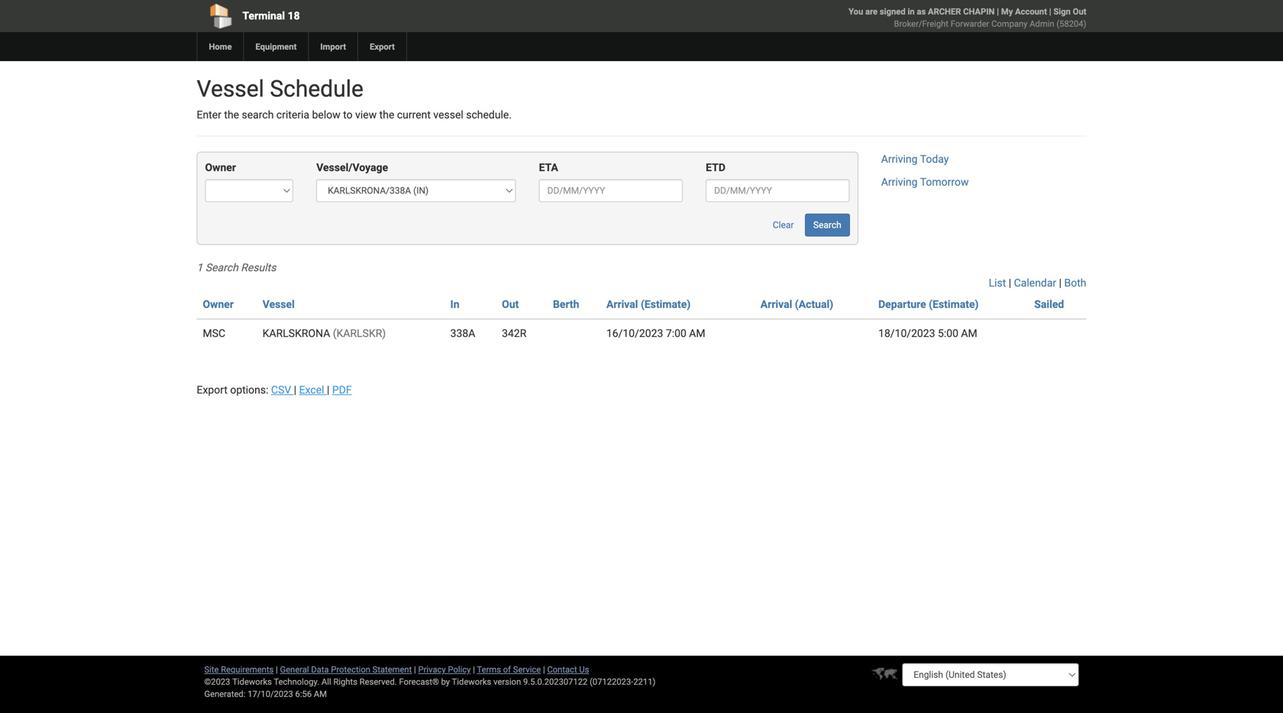 Task type: vqa. For each thing, say whether or not it's contained in the screenshot.
the 'ARCHER'
yes



Task type: describe. For each thing, give the bounding box(es) containing it.
| right csv
[[294, 384, 297, 396]]

16/10/2023 7:00 am
[[607, 327, 706, 340]]

both
[[1065, 277, 1087, 289]]

archer
[[929, 6, 962, 16]]

(58204)
[[1057, 19, 1087, 29]]

tomorrow
[[921, 176, 969, 188]]

below
[[312, 109, 341, 121]]

338a
[[451, 327, 476, 340]]

view
[[355, 109, 377, 121]]

export for export options: csv | excel | pdf
[[197, 384, 228, 396]]

out inside 'you are signed in as archer chapin | my account | sign out broker/freight forwarder company admin (58204)'
[[1074, 6, 1087, 16]]

to
[[343, 109, 353, 121]]

calendar
[[1015, 277, 1057, 289]]

results
[[241, 261, 276, 274]]

18/10/2023 5:00 am
[[879, 327, 978, 340]]

| up "tideworks"
[[473, 665, 475, 674]]

policy
[[448, 665, 471, 674]]

vessel/voyage
[[317, 161, 388, 174]]

16/10/2023
[[607, 327, 664, 340]]

out link
[[502, 298, 519, 311]]

ETA text field
[[539, 179, 683, 202]]

export options: csv | excel | pdf
[[197, 384, 352, 396]]

version
[[494, 677, 521, 687]]

1 the from the left
[[224, 109, 239, 121]]

site
[[204, 665, 219, 674]]

privacy
[[418, 665, 446, 674]]

us
[[580, 665, 590, 674]]

site requirements link
[[204, 665, 274, 674]]

arrival (estimate)
[[607, 298, 691, 311]]

berth link
[[553, 298, 580, 311]]

as
[[918, 6, 927, 16]]

terms of service link
[[477, 665, 541, 674]]

| left pdf
[[327, 384, 330, 396]]

schedule.
[[466, 109, 512, 121]]

vessel link
[[263, 298, 295, 311]]

ETD text field
[[706, 179, 850, 202]]

sign out link
[[1054, 6, 1087, 16]]

excel
[[299, 384, 324, 396]]

(estimate) for arrival (estimate)
[[641, 298, 691, 311]]

you are signed in as archer chapin | my account | sign out broker/freight forwarder company admin (58204)
[[849, 6, 1087, 29]]

pdf
[[332, 384, 352, 396]]

by
[[441, 677, 450, 687]]

342r
[[502, 327, 527, 340]]

arriving tomorrow link
[[882, 176, 969, 188]]

18
[[288, 10, 300, 22]]

rights
[[334, 677, 358, 687]]

sailed link
[[1035, 298, 1065, 311]]

tideworks
[[452, 677, 492, 687]]

arrival (actual)
[[761, 298, 834, 311]]

9.5.0.202307122
[[524, 677, 588, 687]]

(actual)
[[795, 298, 834, 311]]

broker/freight
[[895, 19, 949, 29]]

clear button
[[765, 214, 803, 236]]

list
[[989, 277, 1007, 289]]

enter
[[197, 109, 222, 121]]

vessel schedule enter the search criteria below to view the current vessel schedule.
[[197, 75, 512, 121]]

(07122023-
[[590, 677, 634, 687]]

arriving for arriving today
[[882, 153, 918, 165]]

terminal 18 link
[[197, 0, 554, 32]]

protection
[[331, 665, 371, 674]]

technology.
[[274, 677, 320, 687]]

signed
[[880, 6, 906, 16]]

| left 'my'
[[998, 6, 1000, 16]]

privacy policy link
[[418, 665, 471, 674]]

general data protection statement link
[[280, 665, 412, 674]]

contact
[[548, 665, 578, 674]]

home
[[209, 42, 232, 52]]

msc
[[203, 327, 226, 340]]

terms
[[477, 665, 501, 674]]

current
[[397, 109, 431, 121]]

search inside button
[[814, 220, 842, 230]]

(estimate) for departure (estimate)
[[930, 298, 979, 311]]

contact us link
[[548, 665, 590, 674]]

7:00
[[666, 327, 687, 340]]

home link
[[197, 32, 243, 61]]

| up 9.5.0.202307122
[[543, 665, 545, 674]]

sailed
[[1035, 298, 1065, 311]]

0 horizontal spatial out
[[502, 298, 519, 311]]

criteria
[[277, 109, 310, 121]]



Task type: locate. For each thing, give the bounding box(es) containing it.
company
[[992, 19, 1028, 29]]

admin
[[1030, 19, 1055, 29]]

sign
[[1054, 6, 1071, 16]]

csv link
[[271, 384, 294, 396]]

the
[[224, 109, 239, 121], [380, 109, 395, 121]]

| up forecast®
[[414, 665, 416, 674]]

17/10/2023
[[248, 689, 293, 699]]

(estimate) up the '5:00'
[[930, 298, 979, 311]]

1 horizontal spatial arrival
[[761, 298, 793, 311]]

arriving for arriving tomorrow
[[882, 176, 918, 188]]

departure (estimate)
[[879, 298, 979, 311]]

you
[[849, 6, 864, 16]]

out
[[1074, 6, 1087, 16], [502, 298, 519, 311]]

1 search results list | calendar | both
[[197, 261, 1087, 289]]

in
[[451, 298, 460, 311]]

reserved.
[[360, 677, 397, 687]]

arrival for arrival (actual)
[[761, 298, 793, 311]]

terminal 18
[[243, 10, 300, 22]]

search
[[814, 220, 842, 230], [205, 261, 238, 274]]

excel link
[[299, 384, 327, 396]]

0 horizontal spatial arrival
[[607, 298, 639, 311]]

arrival left the (actual) at top right
[[761, 298, 793, 311]]

import link
[[308, 32, 358, 61]]

0 vertical spatial out
[[1074, 6, 1087, 16]]

owner link
[[203, 298, 234, 311]]

am down "all"
[[314, 689, 327, 699]]

am
[[690, 327, 706, 340], [962, 327, 978, 340], [314, 689, 327, 699]]

0 vertical spatial owner
[[205, 161, 236, 174]]

forwarder
[[951, 19, 990, 29]]

import
[[321, 42, 346, 52]]

1 horizontal spatial out
[[1074, 6, 1087, 16]]

1 horizontal spatial (estimate)
[[930, 298, 979, 311]]

my account link
[[1002, 6, 1048, 16]]

1 arrival from the left
[[607, 298, 639, 311]]

am right the '5:00'
[[962, 327, 978, 340]]

export for export
[[370, 42, 395, 52]]

account
[[1016, 6, 1048, 16]]

equipment link
[[243, 32, 308, 61]]

1 vertical spatial search
[[205, 261, 238, 274]]

0 horizontal spatial (estimate)
[[641, 298, 691, 311]]

| right list link
[[1009, 277, 1012, 289]]

list link
[[989, 277, 1007, 289]]

service
[[513, 665, 541, 674]]

in link
[[451, 298, 460, 311]]

arrival (actual) link
[[761, 298, 834, 311]]

export
[[370, 42, 395, 52], [197, 384, 228, 396]]

2 horizontal spatial am
[[962, 327, 978, 340]]

0 vertical spatial export
[[370, 42, 395, 52]]

the right enter
[[224, 109, 239, 121]]

owner up the msc
[[203, 298, 234, 311]]

2 arriving from the top
[[882, 176, 918, 188]]

1 arriving from the top
[[882, 153, 918, 165]]

export left options: at left bottom
[[197, 384, 228, 396]]

vessel inside the vessel schedule enter the search criteria below to view the current vessel schedule.
[[197, 75, 264, 102]]

in
[[908, 6, 915, 16]]

data
[[311, 665, 329, 674]]

search
[[242, 109, 274, 121]]

departure
[[879, 298, 927, 311]]

eta
[[539, 161, 559, 174]]

0 horizontal spatial search
[[205, 261, 238, 274]]

search button
[[805, 214, 850, 236]]

out up (58204)
[[1074, 6, 1087, 16]]

am for 18/10/2023 5:00 am
[[962, 327, 978, 340]]

1 (estimate) from the left
[[641, 298, 691, 311]]

2 (estimate) from the left
[[930, 298, 979, 311]]

arrival (estimate) link
[[607, 298, 691, 311]]

berth
[[553, 298, 580, 311]]

search inside the 1 search results list | calendar | both
[[205, 261, 238, 274]]

1 vertical spatial out
[[502, 298, 519, 311]]

©2023 tideworks
[[204, 677, 272, 687]]

the right view
[[380, 109, 395, 121]]

today
[[921, 153, 950, 165]]

search right clear button
[[814, 220, 842, 230]]

of
[[503, 665, 511, 674]]

(karlskr)
[[333, 327, 386, 340]]

1 vertical spatial vessel
[[263, 298, 295, 311]]

1
[[197, 261, 203, 274]]

18/10/2023
[[879, 327, 936, 340]]

vessel for vessel schedule enter the search criteria below to view the current vessel schedule.
[[197, 75, 264, 102]]

6:56
[[295, 689, 312, 699]]

2 arrival from the left
[[761, 298, 793, 311]]

site requirements | general data protection statement | privacy policy | terms of service | contact us ©2023 tideworks technology. all rights reserved. forecast® by tideworks version 9.5.0.202307122 (07122023-2211) generated: 17/10/2023 6:56 am
[[204, 665, 656, 699]]

1 horizontal spatial search
[[814, 220, 842, 230]]

departure (estimate) link
[[879, 298, 979, 311]]

(estimate)
[[641, 298, 691, 311], [930, 298, 979, 311]]

5:00
[[939, 327, 959, 340]]

arrival for arrival (estimate)
[[607, 298, 639, 311]]

equipment
[[256, 42, 297, 52]]

0 horizontal spatial export
[[197, 384, 228, 396]]

am inside site requirements | general data protection statement | privacy policy | terms of service | contact us ©2023 tideworks technology. all rights reserved. forecast® by tideworks version 9.5.0.202307122 (07122023-2211) generated: 17/10/2023 6:56 am
[[314, 689, 327, 699]]

| left "general"
[[276, 665, 278, 674]]

vessel
[[434, 109, 464, 121]]

both link
[[1065, 277, 1087, 289]]

arriving today
[[882, 153, 950, 165]]

vessel for vessel
[[263, 298, 295, 311]]

0 vertical spatial arriving
[[882, 153, 918, 165]]

2 the from the left
[[380, 109, 395, 121]]

1 vertical spatial export
[[197, 384, 228, 396]]

export link
[[358, 32, 407, 61]]

1 vertical spatial arriving
[[882, 176, 918, 188]]

vessel up karlskrona
[[263, 298, 295, 311]]

out up 342r
[[502, 298, 519, 311]]

1 horizontal spatial export
[[370, 42, 395, 52]]

clear
[[773, 220, 794, 230]]

owner down enter
[[205, 161, 236, 174]]

1 horizontal spatial am
[[690, 327, 706, 340]]

arriving down arriving today link
[[882, 176, 918, 188]]

am right '7:00'
[[690, 327, 706, 340]]

1 horizontal spatial the
[[380, 109, 395, 121]]

arrival up 16/10/2023
[[607, 298, 639, 311]]

am for 16/10/2023 7:00 am
[[690, 327, 706, 340]]

calendar link
[[1015, 277, 1057, 289]]

chapin
[[964, 6, 995, 16]]

search right the 1
[[205, 261, 238, 274]]

arriving up arriving tomorrow link
[[882, 153, 918, 165]]

karlskrona (karlskr)
[[263, 327, 386, 340]]

owner
[[205, 161, 236, 174], [203, 298, 234, 311]]

1 vertical spatial owner
[[203, 298, 234, 311]]

schedule
[[270, 75, 364, 102]]

0 vertical spatial search
[[814, 220, 842, 230]]

0 horizontal spatial the
[[224, 109, 239, 121]]

| left sign
[[1050, 6, 1052, 16]]

statement
[[373, 665, 412, 674]]

are
[[866, 6, 878, 16]]

csv
[[271, 384, 291, 396]]

(estimate) up 16/10/2023 7:00 am
[[641, 298, 691, 311]]

0 vertical spatial vessel
[[197, 75, 264, 102]]

options:
[[230, 384, 269, 396]]

vessel up enter
[[197, 75, 264, 102]]

export down terminal 18 link at the top left of page
[[370, 42, 395, 52]]

requirements
[[221, 665, 274, 674]]

arriving today link
[[882, 153, 950, 165]]

general
[[280, 665, 309, 674]]

generated:
[[204, 689, 246, 699]]

0 horizontal spatial am
[[314, 689, 327, 699]]

| left both link
[[1060, 277, 1062, 289]]



